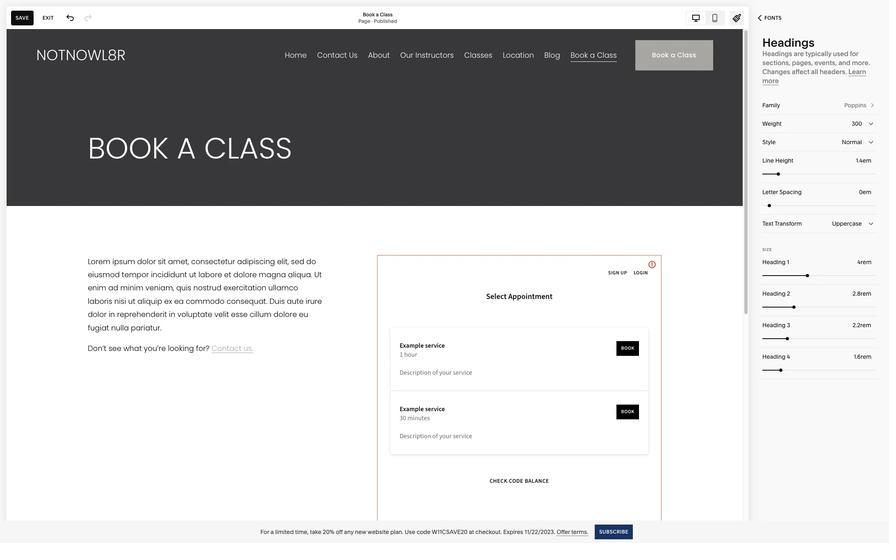 Task type: describe. For each thing, give the bounding box(es) containing it.
changes
[[763, 68, 791, 76]]

heading for heading 3
[[763, 322, 786, 329]]

class
[[380, 11, 393, 17]]

letter
[[763, 189, 779, 196]]

weight
[[763, 120, 782, 128]]

transform
[[775, 220, 803, 228]]

Letter Spacing text field
[[860, 188, 874, 197]]

letter spacing
[[763, 189, 802, 196]]

plan.
[[391, 529, 404, 536]]

heading 3
[[763, 322, 791, 329]]

Heading 3 range field
[[763, 330, 876, 348]]

book
[[363, 11, 375, 17]]

heading for heading 4
[[763, 354, 786, 361]]

learn more link
[[763, 68, 867, 85]]

Heading 1 text field
[[858, 258, 874, 267]]

headers.
[[820, 68, 848, 76]]

page
[[359, 18, 371, 24]]

2
[[788, 290, 791, 298]]

Heading 1 range field
[[763, 267, 876, 285]]

Letter Spacing range field
[[763, 197, 876, 215]]

11/22/2023.
[[525, 529, 556, 536]]

website
[[368, 529, 389, 536]]

pages,
[[793, 59, 814, 67]]

fonts
[[765, 15, 782, 21]]

exit
[[43, 15, 54, 21]]

affect
[[793, 68, 810, 76]]

book a class page · published
[[359, 11, 397, 24]]

headings for headings are typically used for sections, pages, events, and more. changes affect all headers.
[[763, 50, 793, 58]]

and
[[839, 59, 851, 67]]

learn more
[[763, 68, 867, 85]]

poppins
[[845, 102, 867, 109]]

family
[[763, 102, 781, 109]]

at
[[469, 529, 474, 536]]

line
[[763, 157, 775, 165]]

heading 1
[[763, 259, 790, 266]]

events,
[[815, 59, 838, 67]]

published
[[374, 18, 397, 24]]

take
[[310, 529, 322, 536]]

terms.
[[572, 529, 589, 536]]

more.
[[853, 59, 871, 67]]

use
[[405, 529, 416, 536]]

style
[[763, 139, 776, 146]]

expires
[[504, 529, 524, 536]]

Heading 3 text field
[[853, 321, 874, 330]]

Line Height text field
[[857, 156, 874, 165]]

more
[[763, 77, 780, 85]]



Task type: locate. For each thing, give the bounding box(es) containing it.
Heading 2 text field
[[853, 290, 874, 299]]

heading for heading 1
[[763, 259, 786, 266]]

3 heading from the top
[[763, 322, 786, 329]]

headings for headings
[[763, 36, 815, 50]]

heading
[[763, 259, 786, 266], [763, 290, 786, 298], [763, 322, 786, 329], [763, 354, 786, 361]]

line height
[[763, 157, 794, 165]]

heading left 3
[[763, 322, 786, 329]]

new
[[355, 529, 367, 536]]

normal
[[843, 139, 863, 146]]

a right book
[[376, 11, 379, 17]]

are
[[794, 50, 805, 58]]

off
[[336, 529, 343, 536]]

any
[[344, 529, 354, 536]]

spacing
[[780, 189, 802, 196]]

1 heading from the top
[[763, 259, 786, 266]]

save button
[[11, 10, 34, 25]]

time,
[[295, 529, 309, 536]]

headings inside headings are typically used for sections, pages, events, and more. changes affect all headers.
[[763, 50, 793, 58]]

subscribe
[[600, 529, 629, 536]]

1
[[788, 259, 790, 266]]

1 horizontal spatial a
[[376, 11, 379, 17]]

learn
[[849, 68, 867, 76]]

4
[[788, 354, 791, 361]]

save
[[16, 15, 29, 21]]

300
[[852, 120, 863, 128]]

Heading 4 range field
[[763, 362, 876, 380]]

a right for
[[271, 529, 274, 536]]

for a limited time, take 20% off any new website plan. use code w11csave20 at checkout. expires 11/22/2023. offer terms.
[[261, 529, 589, 536]]

1 vertical spatial a
[[271, 529, 274, 536]]

limited
[[275, 529, 294, 536]]

None field
[[763, 115, 876, 133], [763, 133, 876, 151], [763, 215, 876, 233], [763, 115, 876, 133], [763, 133, 876, 151], [763, 215, 876, 233]]

text transform
[[763, 220, 803, 228]]

Line Height range field
[[763, 165, 876, 183]]

heading for heading 2
[[763, 290, 786, 298]]

a
[[376, 11, 379, 17], [271, 529, 274, 536]]

height
[[776, 157, 794, 165]]

a for for
[[271, 529, 274, 536]]

used
[[834, 50, 849, 58]]

text
[[763, 220, 774, 228]]

fonts button
[[750, 9, 791, 27]]

w11csave20
[[432, 529, 468, 536]]

3
[[788, 322, 791, 329]]

headings are typically used for sections, pages, events, and more. changes affect all headers.
[[763, 50, 871, 76]]

2 headings from the top
[[763, 50, 793, 58]]

exit button
[[38, 10, 58, 25]]

code
[[417, 529, 431, 536]]

0 vertical spatial a
[[376, 11, 379, 17]]

sections,
[[763, 59, 791, 67]]

typically
[[806, 50, 832, 58]]

offer
[[557, 529, 570, 536]]

heading left 2
[[763, 290, 786, 298]]

heading 4
[[763, 354, 791, 361]]

2 heading from the top
[[763, 290, 786, 298]]

heading left "4"
[[763, 354, 786, 361]]

for
[[851, 50, 859, 58]]

a inside book a class page · published
[[376, 11, 379, 17]]

uppercase
[[833, 220, 863, 228]]

headings
[[763, 36, 815, 50], [763, 50, 793, 58]]

heading left 1
[[763, 259, 786, 266]]

Heading 4 text field
[[855, 353, 874, 362]]

·
[[372, 18, 373, 24]]

0 horizontal spatial a
[[271, 529, 274, 536]]

heading 2
[[763, 290, 791, 298]]

subscribe button
[[595, 525, 634, 540]]

size
[[763, 248, 773, 252]]

1 headings from the top
[[763, 36, 815, 50]]

checkout.
[[476, 529, 502, 536]]

all
[[812, 68, 819, 76]]

tab list
[[687, 11, 725, 24]]

4 heading from the top
[[763, 354, 786, 361]]

Heading 2 range field
[[763, 298, 876, 316]]

for
[[261, 529, 269, 536]]

a for book
[[376, 11, 379, 17]]

offer terms. link
[[557, 529, 589, 537]]

20%
[[323, 529, 335, 536]]



Task type: vqa. For each thing, say whether or not it's contained in the screenshot.


